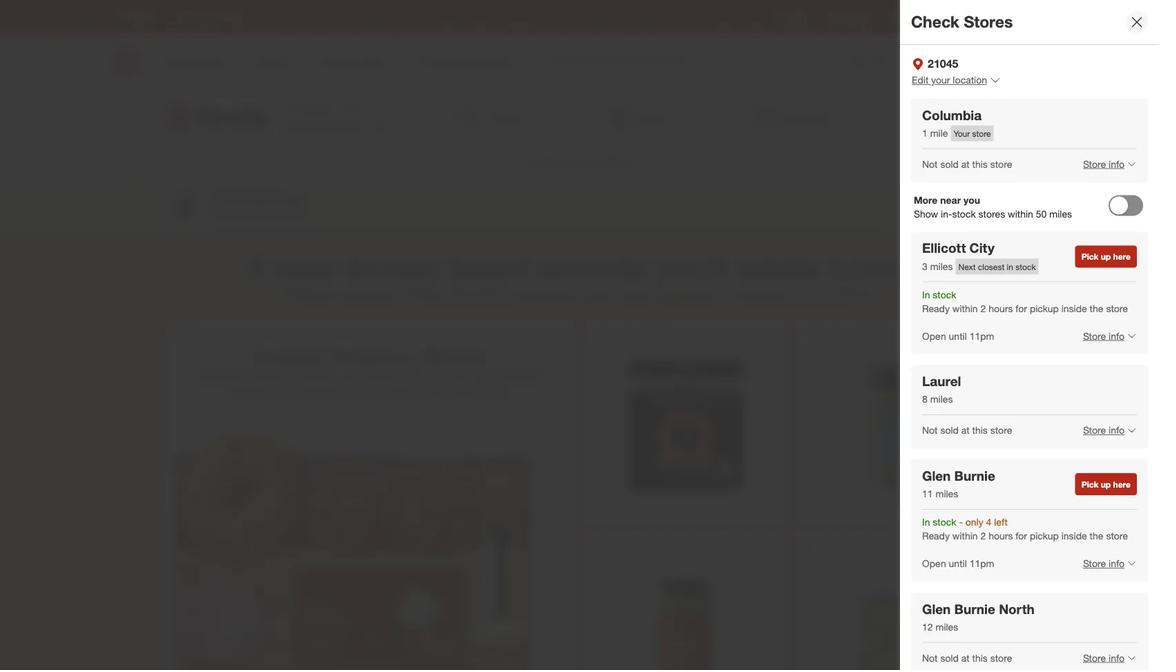 Task type: locate. For each thing, give the bounding box(es) containing it.
2 2 from the top
[[981, 530, 986, 542]]

21045
[[928, 57, 959, 70]]

2 glen from the top
[[922, 601, 951, 617]]

you left (and
[[544, 283, 573, 305]]

stores
[[979, 208, 1006, 220], [1071, 355, 1094, 365]]

0 vertical spatial cold
[[1073, 65, 1098, 79]]

stores down "mowi everything seasoning cold smoked atlantic salmon - 4oz"
[[1071, 355, 1094, 365]]

target.foodtrendteam
[[215, 206, 306, 218]]

add item button
[[1087, 208, 1148, 230], [1087, 419, 1148, 442]]

ready down 3
[[922, 302, 950, 314]]

store info button
[[1074, 149, 1137, 179], [1074, 321, 1137, 351], [1074, 415, 1137, 446], [1074, 548, 1137, 579], [1074, 643, 1137, 670]]

1 vertical spatial in
[[790, 283, 804, 305]]

pick up here up everything
[[1082, 251, 1131, 262]]

1 vertical spatial registries
[[993, 424, 1038, 437]]

2 not sold at this store from the top
[[922, 424, 1013, 436]]

smoked down seasoning
[[1038, 308, 1081, 321]]

smoked up norwegian
[[1038, 81, 1081, 95]]

stock left only
[[933, 516, 957, 528]]

for up city
[[976, 213, 989, 226]]

sold down the laurel 8 miles
[[941, 424, 959, 436]]

miles right 12
[[936, 621, 959, 633]]

3 at from the top
[[962, 652, 970, 664]]

crackers
[[293, 383, 347, 400]]

not down 1
[[922, 158, 938, 170]]

open up 12
[[922, 557, 946, 570]]

sold down mile
[[941, 158, 959, 170]]

stock inside in stock ready within 2 hours for pickup inside the store
[[933, 288, 957, 300]]

target finds image
[[165, 104, 269, 131]]

not for burnie
[[922, 652, 938, 664]]

not sold at this store down glen burnie north 12 miles
[[922, 652, 1013, 664]]

mowi cold smoked norwegian atlantic salmon - 4oz image
[[911, 64, 1030, 183], [911, 64, 1030, 183]]

ready
[[922, 302, 950, 314], [922, 530, 950, 542]]

not
[[922, 158, 938, 170], [922, 424, 938, 436], [922, 652, 938, 664]]

board inside classic morning board spread cream cheese on board with fresh toppings & bagels or crackers for a soft or crunchy bite.
[[362, 369, 399, 386]]

stores inside more near you show in-stock stores within 50 miles
[[979, 208, 1006, 220]]

stock inside more near you show in-stock stores within 50 miles
[[953, 208, 976, 220]]

2 vertical spatial not
[[922, 652, 938, 664]]

0 vertical spatial not
[[922, 158, 938, 170]]

1 vertical spatial burnie
[[955, 601, 996, 617]]

1 until from the top
[[949, 330, 967, 342]]

5 store info button from the top
[[1074, 643, 1137, 670]]

0 vertical spatial until
[[949, 330, 967, 342]]

stock right the closest
[[1016, 261, 1036, 272]]

0 vertical spatial up
[[1101, 251, 1111, 262]]

1 vertical spatial 11pm
[[970, 557, 995, 570]]

this up more near you show in-stock stores within 50 miles
[[973, 158, 988, 170]]

1 vertical spatial ready
[[922, 530, 950, 542]]

eligible for registries up city
[[938, 213, 1038, 226]]

1 vertical spatial pick up here button
[[1076, 473, 1137, 495]]

burnie inside glen burnie north 12 miles
[[955, 601, 996, 617]]

0 horizontal spatial or
[[276, 383, 289, 400]]

in inside in stock ready within 2 hours for pickup inside the store
[[922, 288, 930, 300]]

in stock ready within 2 hours for pickup inside the store
[[922, 288, 1128, 314]]

registries for mowi cold smoked norwegian atlantic salmon - 4oz
[[993, 213, 1038, 226]]

3 store from the top
[[1083, 424, 1106, 436]]

spread
[[199, 369, 245, 386]]

2 burnie from the top
[[955, 601, 996, 617]]

pick up here right all
[[1082, 479, 1131, 490]]

2 this from the top
[[973, 424, 988, 436]]

2 add item button from the top
[[1087, 419, 1148, 442]]

time.
[[835, 283, 874, 305]]

miles right 50
[[1050, 208, 1072, 220]]

miles right 11
[[936, 488, 959, 500]]

for left a
[[351, 383, 368, 400]]

target circle link
[[945, 11, 991, 23]]

mowi up seasoning
[[1038, 276, 1070, 290]]

more near you show in-stock stores within 50 miles
[[914, 194, 1072, 220]]

store info for columbia
[[1083, 158, 1125, 170]]

0 vertical spatial add
[[1044, 143, 1060, 154]]

to inside bringing the latest trends and ideas to life.
[[365, 119, 374, 132]]

1 burnie from the top
[[955, 468, 996, 484]]

here for ellicott city
[[1114, 251, 1131, 262]]

add for mowi everything seasoning cold smoked atlantic salmon - 4oz
[[1109, 425, 1124, 436]]

mowi for mowi cold smoked norwegian atlantic salmon - 4oz
[[1038, 65, 1070, 79]]

not down 12
[[922, 652, 938, 664]]

1 vertical spatial eligible
[[938, 424, 973, 437]]

salmon up check stores button on the right of the page
[[1038, 324, 1078, 337]]

1 vertical spatial stores
[[1071, 355, 1094, 365]]

2 mowi from the top
[[1038, 276, 1070, 290]]

1 add item from the top
[[1109, 214, 1142, 225]]

11pm for burnie
[[970, 557, 995, 570]]

within left 50
[[1008, 208, 1034, 220]]

add item button for mowi cold smoked norwegian atlantic salmon - 4oz
[[1087, 208, 1148, 230]]

0 vertical spatial check
[[911, 12, 960, 32]]

1 open from the top
[[922, 330, 946, 342]]

pickup inside in stock ready within 2 hours for pickup inside the store
[[1030, 302, 1059, 314]]

3 not from the top
[[922, 652, 938, 664]]

1 vertical spatial to
[[1062, 143, 1070, 154]]

1 vertical spatial hours
[[989, 530, 1013, 542]]

2 inside from the top
[[1062, 530, 1087, 542]]

open
[[922, 330, 946, 342], [922, 557, 946, 570]]

eligible down near
[[938, 213, 973, 226]]

stock inside ellicott city 3 miles next closest in stock
[[1016, 261, 1036, 272]]

1 info from the top
[[1109, 158, 1125, 170]]

1 horizontal spatial to
[[1062, 143, 1070, 154]]

not sold at this store for mile
[[922, 158, 1013, 170]]

2 eligible from the top
[[938, 424, 973, 437]]

view all
[[1001, 478, 1059, 498]]

3 store info button from the top
[[1074, 415, 1137, 446]]

open up the laurel
[[922, 330, 946, 342]]

1 hours from the top
[[989, 302, 1013, 314]]

0 vertical spatial here
[[1114, 251, 1131, 262]]

glen for glen burnie
[[922, 468, 951, 484]]

open until 11pm down only
[[922, 557, 995, 570]]

item for mowi everything seasoning cold smoked atlantic salmon - 4oz
[[1126, 425, 1142, 436]]

1 vertical spatial cold
[[1096, 292, 1121, 306]]

0 vertical spatial eligible
[[938, 213, 973, 226]]

& right toppings
[[528, 369, 537, 386]]

11pm down in stock ready within 2 hours for pickup inside the store
[[970, 330, 995, 342]]

4oz
[[1088, 113, 1107, 126], [1088, 324, 1107, 337]]

0 horizontal spatial stores
[[979, 208, 1006, 220]]

inside
[[1062, 302, 1087, 314], [1062, 530, 1087, 542]]

2 pick up here from the top
[[1082, 479, 1131, 490]]

2 vertical spatial the
[[1090, 530, 1104, 542]]

redcard
[[889, 12, 923, 22]]

add to cart button
[[1038, 138, 1095, 160]]

to left the cart
[[1062, 143, 1070, 154]]

atlantic
[[1098, 97, 1139, 110], [1084, 308, 1124, 321]]

or right soft
[[411, 383, 424, 400]]

2 stores from the left
[[964, 12, 1013, 32]]

until up the laurel
[[949, 330, 967, 342]]

5
[[249, 249, 265, 285]]

crunchy
[[428, 383, 479, 400]]

not down 8
[[922, 424, 938, 436]]

1 vertical spatial the
[[1090, 302, 1104, 314]]

burnie for 11
[[955, 468, 996, 484]]

1 here from the top
[[1114, 251, 1131, 262]]

0 vertical spatial add item button
[[1087, 208, 1148, 230]]

smoked inside the mowi cold smoked norwegian atlantic salmon - 4oz
[[1038, 81, 1081, 95]]

spotlight
[[784, 111, 829, 124]]

hours down left at the bottom of the page
[[989, 530, 1013, 542]]

in inside the in stock - only 4 left ready within 2 hours for pickup inside the store
[[922, 516, 930, 528]]

1 vertical spatial up
[[1101, 479, 1111, 490]]

stores
[[1031, 12, 1055, 22], [964, 12, 1013, 32]]

in
[[922, 288, 930, 300], [922, 516, 930, 528]]

ideas link
[[607, 104, 667, 131], [604, 155, 631, 169]]

1 in from the top
[[922, 288, 930, 300]]

cold down everything
[[1096, 292, 1121, 306]]

mowi everything seasoning cold smoked atlantic salmon - 4oz
[[1038, 276, 1129, 337]]

11
[[922, 488, 933, 500]]

1 horizontal spatial &
[[1018, 505, 1025, 518]]

1 eligible for registries from the top
[[938, 213, 1038, 226]]

- inside the in stock - only 4 left ready within 2 hours for pickup inside the store
[[959, 516, 963, 528]]

1 up from the top
[[1101, 251, 1111, 262]]

seafood
[[1028, 505, 1070, 518]]

1 horizontal spatial ideas
[[640, 111, 667, 124]]

2 smoked from the top
[[1038, 308, 1081, 321]]

1 vertical spatial target
[[529, 155, 559, 169]]

or right bagels
[[276, 383, 289, 400]]

everything
[[1073, 276, 1129, 290]]

0 vertical spatial -
[[1081, 113, 1085, 126]]

3 store info from the top
[[1083, 424, 1125, 436]]

1 vertical spatial in
[[922, 516, 930, 528]]

0 vertical spatial mowi
[[1038, 65, 1070, 79]]

1 vertical spatial sold
[[941, 424, 959, 436]]

0 vertical spatial in
[[922, 288, 930, 300]]

1 horizontal spatial check
[[1044, 355, 1068, 365]]

inside down seafood
[[1062, 530, 1087, 542]]

1 vertical spatial your
[[618, 283, 653, 305]]

and
[[316, 119, 334, 132]]

within for you
[[1008, 208, 1034, 220]]

4 info from the top
[[1109, 557, 1125, 570]]

check for check stores
[[911, 12, 960, 32]]

you
[[964, 194, 981, 206], [544, 283, 573, 305]]

not sold at this store for north
[[922, 652, 1013, 664]]

not sold at this store down your
[[922, 158, 1013, 170]]

2 store info from the top
[[1083, 330, 1125, 342]]

salmon down norwegian
[[1038, 113, 1078, 126]]

in right the closest
[[1007, 261, 1014, 272]]

1 store from the top
[[1083, 158, 1106, 170]]

2 here from the top
[[1114, 479, 1131, 490]]

in inside 5 easy-breezy board spreads you'll totally crave. flavor-packed ideas that'll have you (and your guests) noshing in no time.
[[790, 283, 804, 305]]

2 until from the top
[[949, 557, 967, 570]]

stock down near
[[953, 208, 976, 220]]

store info for glen burnie north
[[1083, 652, 1125, 664]]

in down 11
[[922, 516, 930, 528]]

burnie inside glen burnie 11 miles
[[955, 468, 996, 484]]

mowi
[[1038, 65, 1070, 79], [1038, 276, 1070, 290]]

hours
[[989, 302, 1013, 314], [989, 530, 1013, 542]]

0 vertical spatial item
[[1126, 214, 1142, 225]]

2 up from the top
[[1101, 479, 1111, 490]]

glen inside glen burnie north 12 miles
[[922, 601, 951, 617]]

- down norwegian
[[1081, 113, 1085, 126]]

1 stores from the left
[[1031, 12, 1055, 22]]

miles right 3
[[931, 260, 953, 272]]

registries up the view
[[993, 424, 1038, 437]]

next
[[959, 261, 976, 272]]

pick up here button up everything
[[1076, 246, 1137, 268]]

pick for city
[[1082, 251, 1099, 262]]

3 info from the top
[[1109, 424, 1125, 436]]

0 vertical spatial to
[[365, 119, 374, 132]]

1 vertical spatial atlantic
[[1084, 308, 1124, 321]]

2 vertical spatial within
[[953, 530, 978, 542]]

stock down "ellicott"
[[933, 288, 957, 300]]

burnie up meat
[[955, 468, 996, 484]]

3 this from the top
[[973, 652, 988, 664]]

at up glen burnie 11 miles
[[962, 424, 970, 436]]

ad
[[857, 12, 867, 22]]

glen for glen burnie north
[[922, 601, 951, 617]]

2 pickup from the top
[[1030, 530, 1059, 542]]

4 store info from the top
[[1083, 557, 1125, 570]]

0 horizontal spatial target
[[529, 155, 559, 169]]

ellicott
[[922, 240, 966, 256]]

1 vertical spatial item
[[1126, 425, 1142, 436]]

in stock - only 4 left ready within 2 hours for pickup inside the store
[[922, 516, 1128, 542]]

1 horizontal spatial in
[[1007, 261, 1014, 272]]

0 vertical spatial the
[[325, 103, 340, 116]]

0 vertical spatial salmon
[[1038, 113, 1078, 126]]

2 11pm from the top
[[970, 557, 995, 570]]

item
[[1126, 214, 1142, 225], [1126, 425, 1142, 436]]

within down next
[[953, 302, 978, 314]]

2 open from the top
[[922, 557, 946, 570]]

up for glen burnie
[[1101, 479, 1111, 490]]

0 vertical spatial you
[[964, 194, 981, 206]]

0 vertical spatial open until 11pm
[[922, 330, 995, 342]]

1 vertical spatial at
[[962, 424, 970, 436]]

0 vertical spatial pick up here button
[[1076, 246, 1137, 268]]

0 vertical spatial smoked
[[1038, 81, 1081, 95]]

that'll
[[454, 283, 497, 305]]

1 vertical spatial this
[[973, 424, 988, 436]]

1 horizontal spatial your
[[932, 74, 950, 86]]

find
[[1013, 12, 1029, 22]]

1 vertical spatial you
[[544, 283, 573, 305]]

1 vertical spatial inside
[[1062, 530, 1087, 542]]

pick right all
[[1082, 479, 1099, 490]]

open until 11pm up the laurel
[[922, 330, 995, 342]]

1 eligible from the top
[[938, 213, 973, 226]]

1 add item button from the top
[[1087, 208, 1148, 230]]

1 horizontal spatial stores
[[1031, 12, 1055, 22]]

to left life.
[[365, 119, 374, 132]]

within
[[1008, 208, 1034, 220], [953, 302, 978, 314], [953, 530, 978, 542]]

or
[[276, 383, 289, 400], [411, 383, 424, 400]]

0 vertical spatial not sold at this store
[[922, 158, 1013, 170]]

0 horizontal spatial in
[[790, 283, 804, 305]]

this for north
[[973, 652, 988, 664]]

at down your
[[962, 158, 970, 170]]

0 vertical spatial &
[[528, 369, 537, 386]]

1 pick up here from the top
[[1082, 251, 1131, 262]]

2 or from the left
[[411, 383, 424, 400]]

not sold at this store down the laurel 8 miles
[[922, 424, 1013, 436]]

/ left finds link
[[562, 155, 565, 169]]

1 horizontal spatial /
[[598, 155, 601, 169]]

1 at from the top
[[962, 158, 970, 170]]

2 at from the top
[[962, 424, 970, 436]]

2 not from the top
[[922, 424, 938, 436]]

glen inside glen burnie 11 miles
[[922, 468, 951, 484]]

4oz up the cart
[[1088, 113, 1107, 126]]

1 or from the left
[[276, 383, 289, 400]]

& right meat
[[1018, 505, 1025, 518]]

0 horizontal spatial ideas
[[337, 119, 362, 132]]

1 vertical spatial 4oz
[[1088, 324, 1107, 337]]

mowi everything seasoning cold smoked atlantic salmon - 4oz image
[[911, 275, 1030, 394], [911, 275, 1030, 394]]

mowi up norwegian
[[1038, 65, 1070, 79]]

burnie
[[955, 468, 996, 484], [955, 601, 996, 617]]

2 down only
[[981, 530, 986, 542]]

store
[[1083, 158, 1106, 170], [1083, 330, 1106, 342], [1083, 424, 1106, 436], [1083, 557, 1106, 570], [1083, 652, 1106, 664]]

this for mile
[[973, 158, 988, 170]]

smoked
[[1038, 81, 1081, 95], [1038, 308, 1081, 321]]

item for mowi cold smoked norwegian atlantic salmon - 4oz
[[1126, 214, 1142, 225]]

1 registries from the top
[[993, 213, 1038, 226]]

store inside the in stock - only 4 left ready within 2 hours for pickup inside the store
[[1107, 530, 1128, 542]]

1 glen from the top
[[922, 468, 951, 484]]

eligible
[[938, 213, 973, 226], [938, 424, 973, 437]]

1 not sold at this store from the top
[[922, 158, 1013, 170]]

show
[[914, 208, 939, 220]]

1 vertical spatial 2
[[981, 530, 986, 542]]

your inside edit your location button
[[932, 74, 950, 86]]

1 inside from the top
[[1062, 302, 1087, 314]]

2 store from the top
[[1083, 330, 1106, 342]]

2 in from the top
[[922, 516, 930, 528]]

for left seasoning
[[1016, 302, 1028, 314]]

for down meat & seafood at bottom
[[1016, 530, 1028, 542]]

add for mowi cold smoked norwegian atlantic salmon - 4oz
[[1109, 214, 1124, 225]]

eligible for registries up glen burnie 11 miles
[[938, 424, 1038, 437]]

dialog
[[900, 0, 1160, 670]]

atlantic right norwegian
[[1098, 97, 1139, 110]]

hours inside in stock ready within 2 hours for pickup inside the store
[[989, 302, 1013, 314]]

0 horizontal spatial stores
[[964, 12, 1013, 32]]

1 vertical spatial add item
[[1109, 425, 1142, 436]]

1 store info button from the top
[[1074, 149, 1137, 179]]

1 horizontal spatial or
[[411, 383, 424, 400]]

1 pick up here button from the top
[[1076, 246, 1137, 268]]

2 sold from the top
[[941, 424, 959, 436]]

search
[[870, 57, 903, 70]]

11pm for city
[[970, 330, 995, 342]]

within inside more near you show in-stock stores within 50 miles
[[1008, 208, 1034, 220]]

board inside 5 easy-breezy board spreads you'll totally crave. flavor-packed ideas that'll have you (and your guests) noshing in no time.
[[448, 249, 530, 285]]

- left only
[[959, 516, 963, 528]]

add item
[[1109, 214, 1142, 225], [1109, 425, 1142, 436]]

1 pickup from the top
[[1030, 302, 1059, 314]]

glen
[[922, 468, 951, 484], [922, 601, 951, 617]]

stores for check stores
[[964, 12, 1013, 32]]

eligible for registries for mowi everything seasoning cold smoked atlantic salmon - 4oz
[[938, 424, 1038, 437]]

more
[[914, 194, 938, 206]]

0 horizontal spatial your
[[618, 283, 653, 305]]

atlantic down everything
[[1084, 308, 1124, 321]]

target.foodtrendteam avatar image image
[[167, 186, 205, 224]]

1 vertical spatial here
[[1114, 479, 1131, 490]]

1 pick from the top
[[1082, 251, 1099, 262]]

mowi inside "mowi everything seasoning cold smoked atlantic salmon - 4oz"
[[1038, 276, 1070, 290]]

not for 8
[[922, 424, 938, 436]]

1 vertical spatial &
[[1018, 505, 1025, 518]]

location
[[953, 74, 987, 86]]

up up everything
[[1101, 251, 1111, 262]]

salmon inside "mowi everything seasoning cold smoked atlantic salmon - 4oz"
[[1038, 324, 1078, 337]]

sold down glen burnie north 12 miles
[[941, 652, 959, 664]]

hours inside the in stock - only 4 left ready within 2 hours for pickup inside the store
[[989, 530, 1013, 542]]

0 vertical spatial burnie
[[955, 468, 996, 484]]

-
[[1081, 113, 1085, 126], [1081, 324, 1085, 337], [959, 516, 963, 528]]

1 4oz from the top
[[1088, 113, 1107, 126]]

1 11pm from the top
[[970, 330, 995, 342]]

1 mowi from the top
[[1038, 65, 1070, 79]]

0 vertical spatial this
[[973, 158, 988, 170]]

store info button for columbia
[[1074, 149, 1137, 179]]

hours down the closest
[[989, 302, 1013, 314]]

2 ready from the top
[[922, 530, 950, 542]]

0 vertical spatial pick up here
[[1082, 251, 1131, 262]]

1 store info from the top
[[1083, 158, 1125, 170]]

at for mile
[[962, 158, 970, 170]]

0 vertical spatial hours
[[989, 302, 1013, 314]]

registries up city
[[993, 213, 1038, 226]]

eligible for registries for mowi cold smoked norwegian atlantic salmon - 4oz
[[938, 213, 1038, 226]]

in left no at the top right
[[790, 283, 804, 305]]

1 vertical spatial add item button
[[1087, 419, 1148, 442]]

for
[[976, 213, 989, 226], [1016, 302, 1028, 314], [351, 383, 368, 400], [976, 424, 989, 437], [1016, 530, 1028, 542]]

2 hours from the top
[[989, 530, 1013, 542]]

- up check stores button on the right of the page
[[1081, 324, 1085, 337]]

1 ready from the top
[[922, 302, 950, 314]]

miles right 8
[[931, 393, 953, 405]]

until down only
[[949, 557, 967, 570]]

for up glen burnie 11 miles
[[976, 424, 989, 437]]

inside down everything
[[1062, 302, 1087, 314]]

ideas left that'll
[[405, 283, 449, 305]]

1 smoked from the top
[[1038, 81, 1081, 95]]

stores up city
[[979, 208, 1006, 220]]

0 vertical spatial pick
[[1082, 251, 1099, 262]]

for inside the in stock - only 4 left ready within 2 hours for pickup inside the store
[[1016, 530, 1028, 542]]

4oz up check stores button on the right of the page
[[1088, 324, 1107, 337]]

1 this from the top
[[973, 158, 988, 170]]

at down glen burnie north 12 miles
[[962, 652, 970, 664]]

1 salmon from the top
[[1038, 113, 1078, 126]]

2 registries from the top
[[993, 424, 1038, 437]]

1 not from the top
[[922, 158, 938, 170]]

0 vertical spatial pickup
[[1030, 302, 1059, 314]]

burnie left north
[[955, 601, 996, 617]]

stores for find stores
[[1031, 12, 1055, 22]]

bite.
[[483, 383, 510, 400]]

1 vertical spatial not sold at this store
[[922, 424, 1013, 436]]

2 open until 11pm from the top
[[922, 557, 995, 570]]

11pm down 4
[[970, 557, 995, 570]]

2 pick from the top
[[1082, 479, 1099, 490]]

2 salmon from the top
[[1038, 324, 1078, 337]]

pick for burnie
[[1082, 479, 1099, 490]]

1 vertical spatial salmon
[[1038, 324, 1078, 337]]

5 store from the top
[[1083, 652, 1106, 664]]

0 vertical spatial glen
[[922, 468, 951, 484]]

this down glen burnie north 12 miles
[[973, 652, 988, 664]]

your right (and
[[618, 283, 653, 305]]

2 eligible for registries from the top
[[938, 424, 1038, 437]]

1 horizontal spatial stores
[[1071, 355, 1094, 365]]

glen up 12
[[922, 601, 951, 617]]

edit your location
[[912, 74, 987, 86]]

store for columbia
[[1083, 158, 1106, 170]]

1 vertical spatial -
[[1081, 324, 1085, 337]]

1 horizontal spatial target
[[945, 12, 967, 22]]

5 store info from the top
[[1083, 652, 1125, 664]]

check inside button
[[1044, 355, 1068, 365]]

your down 21045
[[932, 74, 950, 86]]

stock
[[953, 208, 976, 220], [1016, 261, 1036, 272], [933, 288, 957, 300], [933, 516, 957, 528]]

1 sold from the top
[[941, 158, 959, 170]]

gift ideas link
[[913, 104, 994, 131]]

circle
[[970, 12, 991, 22]]

0 vertical spatial registries
[[993, 213, 1038, 226]]

1 2 from the top
[[981, 302, 986, 314]]

cold up norwegian
[[1073, 65, 1098, 79]]

up right all
[[1101, 479, 1111, 490]]

target / finds / ideas
[[529, 155, 631, 169]]

/ right finds
[[598, 155, 601, 169]]

ready inside in stock ready within 2 hours for pickup inside the store
[[922, 302, 950, 314]]

2 4oz from the top
[[1088, 324, 1107, 337]]

mowi inside the mowi cold smoked norwegian atlantic salmon - 4oz
[[1038, 65, 1070, 79]]

2 vertical spatial sold
[[941, 652, 959, 664]]

5 info from the top
[[1109, 652, 1125, 664]]

miles inside glen burnie 11 miles
[[936, 488, 959, 500]]

0 vertical spatial ideas
[[337, 119, 362, 132]]

check
[[911, 12, 960, 32], [1044, 355, 1068, 365]]

cold
[[1073, 65, 1098, 79], [1096, 292, 1121, 306]]

weekly
[[828, 12, 855, 22]]

1 open until 11pm from the top
[[922, 330, 995, 342]]

until
[[949, 330, 967, 342], [949, 557, 967, 570]]

0 vertical spatial inside
[[1062, 302, 1087, 314]]

2 add item from the top
[[1109, 425, 1142, 436]]

1 item from the top
[[1126, 214, 1142, 225]]

trend
[[244, 191, 274, 205]]

0 horizontal spatial /
[[562, 155, 565, 169]]

1 vertical spatial add
[[1109, 214, 1124, 225]]

3 sold from the top
[[941, 652, 959, 664]]

2 down the closest
[[981, 302, 986, 314]]

miles
[[1050, 208, 1072, 220], [931, 260, 953, 272], [931, 393, 953, 405], [936, 488, 959, 500], [936, 621, 959, 633]]

info for columbia
[[1109, 158, 1125, 170]]

ready down 11
[[922, 530, 950, 542]]

within inside the in stock - only 4 left ready within 2 hours for pickup inside the store
[[953, 530, 978, 542]]

2 item from the top
[[1126, 425, 1142, 436]]

the inside bringing the latest trends and ideas to life.
[[325, 103, 340, 116]]

miles inside glen burnie north 12 miles
[[936, 621, 959, 633]]

2 vertical spatial not sold at this store
[[922, 652, 1013, 664]]

within down only
[[953, 530, 978, 542]]

finds link
[[568, 155, 595, 169]]

0 vertical spatial atlantic
[[1098, 97, 1139, 110]]

2 pick up here button from the top
[[1076, 473, 1137, 495]]

have
[[501, 283, 539, 305]]

pick up everything
[[1082, 251, 1099, 262]]

weekly ad
[[828, 12, 867, 22]]

soft
[[383, 383, 407, 400]]

0 vertical spatial your
[[932, 74, 950, 86]]

4oz inside "mowi everything seasoning cold smoked atlantic salmon - 4oz"
[[1088, 324, 1107, 337]]

you right near
[[964, 194, 981, 206]]

eligible down the laurel 8 miles
[[938, 424, 973, 437]]

cold inside the mowi cold smoked norwegian atlantic salmon - 4oz
[[1073, 65, 1098, 79]]

add inside button
[[1044, 143, 1060, 154]]

pick up here for ellicott city
[[1082, 251, 1131, 262]]

this up glen burnie 11 miles
[[973, 424, 988, 436]]

1 vertical spatial smoked
[[1038, 308, 1081, 321]]

glen up 11
[[922, 468, 951, 484]]

not for 1
[[922, 158, 938, 170]]

1 vertical spatial pick up here
[[1082, 479, 1131, 490]]

What can we help you find? suggestions appear below search field
[[545, 47, 879, 77]]

ideas down latest
[[337, 119, 362, 132]]

check for check stores
[[1044, 355, 1068, 365]]

0 vertical spatial 11pm
[[970, 330, 995, 342]]

in down 3
[[922, 288, 930, 300]]

this for miles
[[973, 424, 988, 436]]

target for target circle
[[945, 12, 967, 22]]

target link
[[529, 155, 559, 169]]

1 vertical spatial board
[[362, 369, 399, 386]]

explore
[[911, 12, 969, 32]]

stores inside dialog
[[964, 12, 1013, 32]]

3 not sold at this store from the top
[[922, 652, 1013, 664]]

4 store from the top
[[1083, 557, 1106, 570]]

1 vertical spatial until
[[949, 557, 967, 570]]

1 vertical spatial glen
[[922, 601, 951, 617]]



Task type: describe. For each thing, give the bounding box(es) containing it.
pick up here for glen burnie
[[1082, 479, 1131, 490]]

stock inside the in stock - only 4 left ready within 2 hours for pickup inside the store
[[933, 516, 957, 528]]

until for ellicott
[[949, 330, 967, 342]]

at for miles
[[962, 424, 970, 436]]

check stores
[[911, 12, 1013, 32]]

with
[[403, 369, 429, 386]]

open until 11pm for glen
[[922, 557, 995, 570]]

breezy
[[349, 249, 440, 285]]

here for glen burnie
[[1114, 479, 1131, 490]]

store info for laurel
[[1083, 424, 1125, 436]]

meat & seafood
[[990, 505, 1070, 518]]

view
[[1001, 478, 1037, 498]]

4 store info button from the top
[[1074, 548, 1137, 579]]

trends link
[[457, 104, 523, 131]]

registry
[[775, 12, 806, 22]]

find stores
[[1013, 12, 1055, 22]]

mowi everything seasoning cold smoked atlantic salmon - 4oz link
[[1038, 275, 1140, 337]]

the inside in stock ready within 2 hours for pickup inside the store
[[1090, 302, 1104, 314]]

store info button for glen burnie north
[[1074, 643, 1137, 670]]

totally
[[735, 249, 820, 285]]

mile
[[931, 127, 948, 139]]

gift
[[946, 111, 964, 124]]

norwegian
[[1038, 97, 1095, 110]]

you inside 5 easy-breezy board spreads you'll totally crave. flavor-packed ideas that'll have you (and your guests) noshing in no time.
[[544, 283, 573, 305]]

ideas inside 5 easy-breezy board spreads you'll totally crave. flavor-packed ideas that'll have you (and your guests) noshing in no time.
[[405, 283, 449, 305]]

columbia
[[922, 107, 982, 123]]

glen burnie 11 miles
[[922, 468, 996, 500]]

pick up here button for burnie
[[1076, 473, 1137, 495]]

trends
[[283, 119, 313, 132]]

miles inside more near you show in-stock stores within 50 miles
[[1050, 208, 1072, 220]]

add item button for mowi everything seasoning cold smoked atlantic salmon - 4oz
[[1087, 419, 1148, 442]]

you'll
[[656, 249, 727, 285]]

& inside dialog
[[1018, 505, 1025, 518]]

cream
[[249, 369, 288, 386]]

open until 11pm for ellicott
[[922, 330, 995, 342]]

edit your location button
[[911, 72, 1002, 88]]

for inside classic morning board spread cream cheese on board with fresh toppings & bagels or crackers for a soft or crunchy bite.
[[351, 383, 368, 400]]

store for glen burnie north
[[1083, 652, 1106, 664]]

mowi cold smoked norwegian atlantic salmon - 4oz link
[[1038, 64, 1140, 126]]

city
[[970, 240, 995, 256]]

team
[[277, 191, 305, 205]]

left
[[995, 516, 1008, 528]]

explore items
[[911, 12, 1015, 32]]

target for target / finds / ideas
[[529, 155, 559, 169]]

miles inside the laurel 8 miles
[[931, 393, 953, 405]]

4oz inside the mowi cold smoked norwegian atlantic salmon - 4oz
[[1088, 113, 1107, 126]]

store inside the columbia 1 mile your store
[[973, 128, 991, 139]]

(and
[[578, 283, 613, 305]]

sold for burnie
[[941, 652, 959, 664]]

add item for mowi cold smoked norwegian atlantic salmon - 4oz
[[1109, 214, 1142, 225]]

0 horizontal spatial ideas
[[604, 155, 631, 169]]

within inside in stock ready within 2 hours for pickup inside the store
[[953, 302, 978, 314]]

check stores
[[1044, 355, 1094, 365]]

not sold at this store for miles
[[922, 424, 1013, 436]]

in inside ellicott city 3 miles next closest in stock
[[1007, 261, 1014, 272]]

& inside classic morning board spread cream cheese on board with fresh toppings & bagels or crackers for a soft or crunchy bite.
[[528, 369, 537, 386]]

all
[[1041, 478, 1059, 498]]

packed
[[341, 283, 400, 305]]

ideas inside bringing the latest trends and ideas to life.
[[337, 119, 362, 132]]

8
[[922, 393, 928, 405]]

cart
[[1073, 143, 1089, 154]]

latest
[[343, 103, 368, 116]]

salmon inside the mowi cold smoked norwegian atlantic salmon - 4oz
[[1038, 113, 1078, 126]]

near
[[941, 194, 961, 206]]

2 info from the top
[[1109, 330, 1125, 342]]

to inside button
[[1062, 143, 1070, 154]]

mowi for mowi everything seasoning cold smoked atlantic salmon - 4oz
[[1038, 276, 1070, 290]]

until for glen
[[949, 557, 967, 570]]

eligible for mowi cold smoked norwegian atlantic salmon - 4oz
[[938, 213, 973, 226]]

bringing
[[283, 103, 322, 116]]

ready inside the in stock - only 4 left ready within 2 hours for pickup inside the store
[[922, 530, 950, 542]]

dialog containing explore items
[[900, 0, 1160, 670]]

only
[[966, 516, 984, 528]]

the inside the in stock - only 4 left ready within 2 hours for pickup inside the store
[[1090, 530, 1104, 542]]

mowi cold smoked norwegian atlantic salmon - 4oz
[[1038, 65, 1139, 126]]

check stores dialog
[[900, 0, 1160, 670]]

easy-
[[273, 249, 349, 285]]

fresh
[[433, 369, 465, 386]]

cold inside "mowi everything seasoning cold smoked atlantic salmon - 4oz"
[[1096, 292, 1121, 306]]

store info button for laurel
[[1074, 415, 1137, 446]]

laurel 8 miles
[[922, 373, 962, 405]]

toppings
[[469, 369, 524, 386]]

noshing
[[722, 283, 785, 305]]

spotlight link
[[751, 104, 829, 131]]

registries for mowi everything seasoning cold smoked atlantic salmon - 4oz
[[993, 424, 1038, 437]]

for inside in stock ready within 2 hours for pickup inside the store
[[1016, 302, 1028, 314]]

3
[[922, 260, 928, 272]]

eligible for mowi everything seasoning cold smoked atlantic salmon - 4oz
[[938, 424, 973, 437]]

atlantic inside "mowi everything seasoning cold smoked atlantic salmon - 4oz"
[[1084, 308, 1124, 321]]

finds
[[568, 155, 595, 169]]

1 vertical spatial ideas link
[[604, 155, 631, 169]]

sold for 1
[[941, 158, 959, 170]]

cheese
[[292, 369, 338, 386]]

2 / from the left
[[598, 155, 601, 169]]

food
[[215, 191, 241, 205]]

smoked inside "mowi everything seasoning cold smoked atlantic salmon - 4oz"
[[1038, 308, 1081, 321]]

2 inside in stock ready within 2 hours for pickup inside the store
[[981, 302, 986, 314]]

store for laurel
[[1083, 424, 1106, 436]]

crave.
[[828, 249, 911, 285]]

2 inside the in stock - only 4 left ready within 2 hours for pickup inside the store
[[981, 530, 986, 542]]

seasoning
[[1038, 292, 1093, 306]]

classic morning board spread cream cheese on board with fresh toppings & bagels or crackers for a soft or crunchy bite.
[[199, 344, 541, 400]]

- inside the mowi cold smoked norwegian atlantic salmon - 4oz
[[1081, 113, 1085, 126]]

miles inside ellicott city 3 miles next closest in stock
[[931, 260, 953, 272]]

inside inside the in stock - only 4 left ready within 2 hours for pickup inside the store
[[1062, 530, 1087, 542]]

open for ellicott
[[922, 330, 946, 342]]

morning
[[334, 344, 418, 369]]

within for -
[[953, 530, 978, 542]]

you inside more near you show in-stock stores within 50 miles
[[964, 194, 981, 206]]

pick up here button for city
[[1076, 246, 1137, 268]]

glen burnie north 12 miles
[[922, 601, 1035, 633]]

store inside in stock ready within 2 hours for pickup inside the store
[[1107, 302, 1128, 314]]

1 / from the left
[[562, 155, 565, 169]]

sold for 8
[[941, 424, 959, 436]]

on
[[342, 369, 358, 386]]

12
[[922, 621, 933, 633]]

meat
[[990, 505, 1015, 518]]

weekly ad link
[[828, 11, 867, 23]]

add item for mowi everything seasoning cold smoked atlantic salmon - 4oz
[[1109, 425, 1142, 436]]

stores inside button
[[1071, 355, 1094, 365]]

meat & seafood link
[[990, 505, 1070, 518]]

in-
[[941, 208, 953, 220]]

5 easy-breezy board spreads you'll totally crave. flavor-packed ideas that'll have you (and your guests) noshing in no time.
[[249, 249, 911, 305]]

up for ellicott city
[[1101, 251, 1111, 262]]

open for glen
[[922, 557, 946, 570]]

target circle
[[945, 12, 991, 22]]

info for glen burnie north
[[1109, 652, 1125, 664]]

in for ellicott
[[922, 288, 930, 300]]

north
[[999, 601, 1035, 617]]

food trend team target.foodtrendteam
[[215, 191, 306, 218]]

bringing the latest trends and ideas to life.
[[283, 103, 392, 132]]

50
[[1036, 208, 1047, 220]]

inside inside in stock ready within 2 hours for pickup inside the store
[[1062, 302, 1087, 314]]

atlantic inside the mowi cold smoked norwegian atlantic salmon - 4oz
[[1098, 97, 1139, 110]]

your inside 5 easy-breezy board spreads you'll totally crave. flavor-packed ideas that'll have you (and your guests) noshing in no time.
[[618, 283, 653, 305]]

info for laurel
[[1109, 424, 1125, 436]]

spreads
[[538, 249, 648, 285]]

burnie for north
[[955, 601, 996, 617]]

no
[[809, 283, 830, 305]]

search button
[[870, 47, 903, 80]]

at for north
[[962, 652, 970, 664]]

bagels
[[230, 383, 272, 400]]

2 store info button from the top
[[1074, 321, 1137, 351]]

ellicott city 3 miles next closest in stock
[[922, 240, 1036, 272]]

your
[[954, 128, 970, 139]]

in for glen
[[922, 516, 930, 528]]

0 vertical spatial ideas link
[[607, 104, 667, 131]]

gift ideas
[[946, 111, 994, 124]]

check stores button
[[1038, 349, 1100, 371]]

laurel
[[922, 373, 962, 389]]

- inside "mowi everything seasoning cold smoked atlantic salmon - 4oz"
[[1081, 324, 1085, 337]]

2 horizontal spatial ideas
[[967, 111, 994, 124]]

4
[[986, 516, 992, 528]]

pickup inside the in stock - only 4 left ready within 2 hours for pickup inside the store
[[1030, 530, 1059, 542]]

flavor-
[[286, 283, 341, 305]]

life.
[[377, 119, 392, 132]]



Task type: vqa. For each thing, say whether or not it's contained in the screenshot.
Ellicott City up
yes



